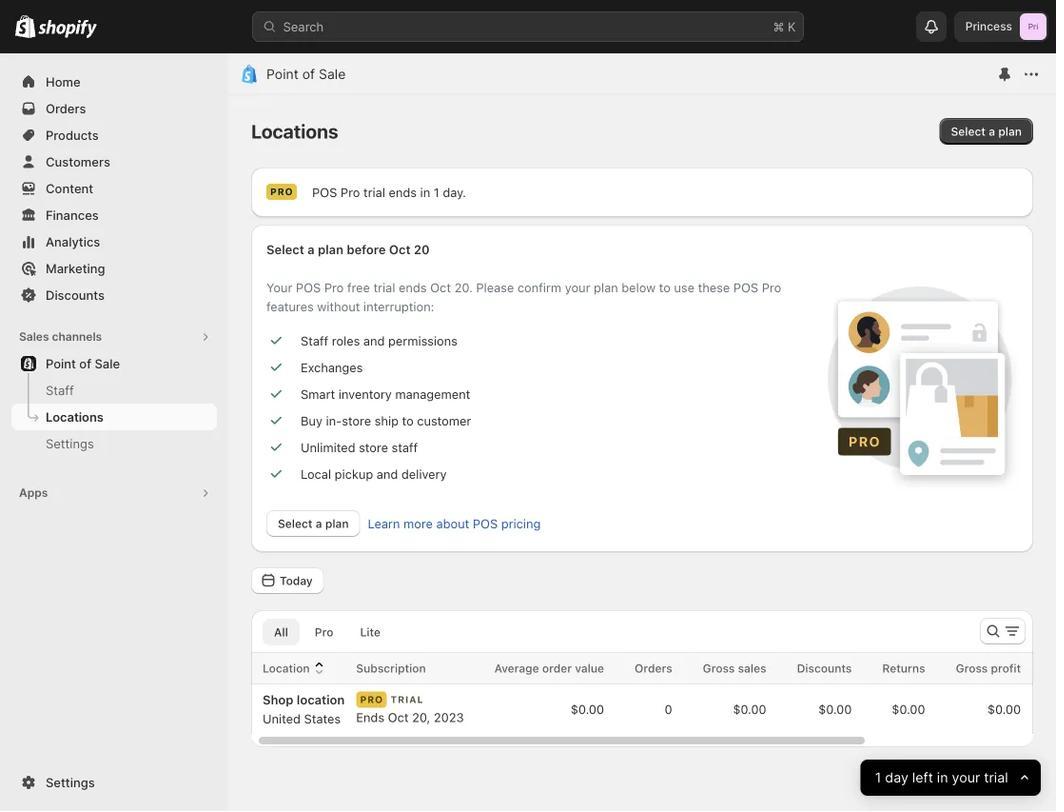 Task type: locate. For each thing, give the bounding box(es) containing it.
staff link
[[11, 377, 217, 404]]

apps button
[[11, 480, 217, 507]]

of
[[302, 66, 315, 82], [79, 356, 91, 371]]

of down search
[[302, 66, 315, 82]]

1 horizontal spatial of
[[302, 66, 315, 82]]

day
[[886, 770, 909, 786]]

point down sales channels in the left top of the page
[[46, 356, 76, 371]]

point of sale link down channels on the left top of page
[[11, 350, 217, 377]]

products link
[[11, 122, 217, 149]]

1 vertical spatial point of sale
[[46, 356, 120, 371]]

0 horizontal spatial of
[[79, 356, 91, 371]]

search
[[283, 19, 324, 34]]

your
[[953, 770, 981, 786]]

⌘ k
[[774, 19, 796, 34]]

marketing link
[[11, 255, 217, 282]]

apps
[[19, 486, 48, 500]]

1 horizontal spatial point
[[267, 66, 299, 82]]

products
[[46, 128, 99, 142]]

1 horizontal spatial point of sale
[[267, 66, 346, 82]]

0 vertical spatial point of sale link
[[267, 66, 346, 82]]

1 vertical spatial settings link
[[11, 769, 217, 796]]

home
[[46, 74, 81, 89]]

settings link
[[11, 430, 217, 457], [11, 769, 217, 796]]

of down channels on the left top of page
[[79, 356, 91, 371]]

analytics link
[[11, 229, 217, 255]]

settings
[[46, 436, 94, 451], [46, 775, 95, 790]]

channels
[[52, 330, 102, 344]]

1
[[876, 770, 882, 786]]

sale down sales channels button
[[95, 356, 120, 371]]

0 horizontal spatial point of sale link
[[11, 350, 217, 377]]

1 horizontal spatial point of sale link
[[267, 66, 346, 82]]

point of sale link
[[267, 66, 346, 82], [11, 350, 217, 377]]

1 horizontal spatial sale
[[319, 66, 346, 82]]

2 settings link from the top
[[11, 769, 217, 796]]

sale
[[319, 66, 346, 82], [95, 356, 120, 371]]

1 vertical spatial point of sale link
[[11, 350, 217, 377]]

locations
[[46, 409, 104, 424]]

point of sale down search
[[267, 66, 346, 82]]

0 vertical spatial of
[[302, 66, 315, 82]]

content link
[[11, 175, 217, 202]]

left
[[913, 770, 934, 786]]

1 vertical spatial settings
[[46, 775, 95, 790]]

1 settings link from the top
[[11, 430, 217, 457]]

0 vertical spatial settings link
[[11, 430, 217, 457]]

point of sale down channels on the left top of page
[[46, 356, 120, 371]]

point of sale link down search
[[267, 66, 346, 82]]

shopify image
[[15, 15, 35, 38]]

⌘
[[774, 19, 785, 34]]

1 vertical spatial sale
[[95, 356, 120, 371]]

sale down search
[[319, 66, 346, 82]]

marketing
[[46, 261, 105, 276]]

0 vertical spatial sale
[[319, 66, 346, 82]]

finances
[[46, 208, 99, 222]]

finances link
[[11, 202, 217, 229]]

0 vertical spatial settings
[[46, 436, 94, 451]]

1 day left in your trial
[[876, 770, 1009, 786]]

1 vertical spatial point
[[46, 356, 76, 371]]

point right icon for point of sale
[[267, 66, 299, 82]]

point of sale
[[267, 66, 346, 82], [46, 356, 120, 371]]

point
[[267, 66, 299, 82], [46, 356, 76, 371]]

2 settings from the top
[[46, 775, 95, 790]]

0 horizontal spatial point
[[46, 356, 76, 371]]



Task type: describe. For each thing, give the bounding box(es) containing it.
discounts
[[46, 288, 105, 302]]

sales
[[19, 330, 49, 344]]

customers link
[[11, 149, 217, 175]]

orders link
[[11, 95, 217, 122]]

orders
[[46, 101, 86, 116]]

content
[[46, 181, 93, 196]]

k
[[788, 19, 796, 34]]

1 settings from the top
[[46, 436, 94, 451]]

princess image
[[1021, 13, 1047, 40]]

1 vertical spatial of
[[79, 356, 91, 371]]

0 vertical spatial point of sale
[[267, 66, 346, 82]]

locations link
[[11, 404, 217, 430]]

shopify image
[[38, 19, 97, 39]]

1 day left in your trial button
[[861, 760, 1042, 796]]

analytics
[[46, 234, 100, 249]]

staff
[[46, 383, 74, 398]]

princess
[[966, 20, 1013, 33]]

sales channels
[[19, 330, 102, 344]]

in
[[938, 770, 949, 786]]

trial
[[985, 770, 1009, 786]]

home link
[[11, 69, 217, 95]]

0 horizontal spatial sale
[[95, 356, 120, 371]]

sales channels button
[[11, 324, 217, 350]]

icon for point of sale image
[[240, 65, 259, 84]]

discounts link
[[11, 282, 217, 308]]

customers
[[46, 154, 110, 169]]

0 horizontal spatial point of sale
[[46, 356, 120, 371]]

0 vertical spatial point
[[267, 66, 299, 82]]



Task type: vqa. For each thing, say whether or not it's contained in the screenshot.
the Point in the Point of Sale "Link"
yes



